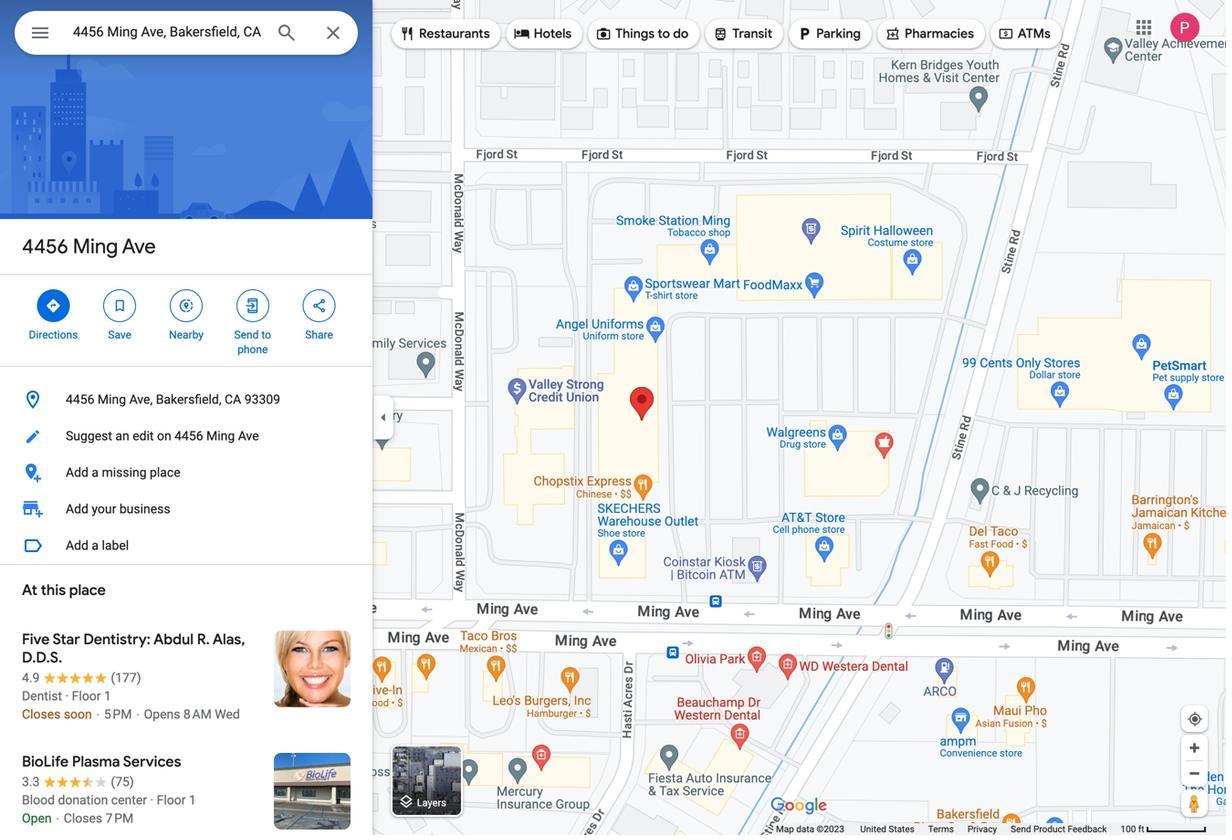 Task type: locate. For each thing, give the bounding box(es) containing it.
privacy
[[968, 824, 997, 835]]

to
[[658, 26, 670, 42], [261, 329, 271, 341]]

footer containing map data ©2023
[[776, 824, 1121, 835]]

2 vertical spatial 4456
[[175, 429, 203, 444]]

ming
[[73, 234, 118, 259], [98, 392, 126, 407], [206, 429, 235, 444]]

⋅ inside 'blood donation center · floor 1 open ⋅ closes 7 pm'
[[55, 811, 60, 826]]

1 horizontal spatial send
[[1011, 824, 1031, 835]]

dentist
[[22, 689, 62, 704]]

send for send to phone
[[234, 329, 259, 341]]

1 horizontal spatial ·
[[150, 793, 154, 808]]

0 horizontal spatial ⋅
[[55, 811, 60, 826]]


[[244, 296, 261, 316]]

0 horizontal spatial to
[[261, 329, 271, 341]]

ming inside button
[[206, 429, 235, 444]]

0 vertical spatial closes
[[22, 707, 61, 722]]

1 vertical spatial floor
[[157, 793, 186, 808]]

 transit
[[712, 24, 772, 44]]

show your location image
[[1187, 711, 1203, 728]]

1 vertical spatial a
[[92, 538, 99, 553]]

map
[[776, 824, 794, 835]]

2 vertical spatial ming
[[206, 429, 235, 444]]

ave up the 
[[122, 234, 156, 259]]

1 vertical spatial to
[[261, 329, 271, 341]]

0 horizontal spatial ·
[[65, 689, 69, 704]]

footer inside google maps "element"
[[776, 824, 1121, 835]]

to left do
[[658, 26, 670, 42]]

4456 inside 4456 ming ave, bakersfield, ca 93309 button
[[66, 392, 94, 407]]

at
[[22, 581, 37, 600]]

closes
[[22, 707, 61, 722], [64, 811, 102, 826]]

4456 right 'on'
[[175, 429, 203, 444]]

send for send product feedback
[[1011, 824, 1031, 835]]

floor
[[72, 689, 101, 704], [157, 793, 186, 808]]

send left product
[[1011, 824, 1031, 835]]

save
[[108, 329, 131, 341]]

on
[[157, 429, 171, 444]]

send inside send to phone
[[234, 329, 259, 341]]

bakersfield,
[[156, 392, 221, 407]]

1 horizontal spatial to
[[658, 26, 670, 42]]


[[514, 24, 530, 44]]

ming down ca
[[206, 429, 235, 444]]

0 horizontal spatial send
[[234, 329, 259, 341]]

(177)
[[111, 671, 141, 686]]

0 vertical spatial floor
[[72, 689, 101, 704]]

a for label
[[92, 538, 99, 553]]

actions for 4456 ming ave region
[[0, 275, 372, 366]]

1 vertical spatial ·
[[150, 793, 154, 808]]

star
[[53, 630, 80, 649]]

show street view coverage image
[[1181, 790, 1208, 817]]

· up soon at the bottom of the page
[[65, 689, 69, 704]]

1 up 5 pm
[[104, 689, 111, 704]]

1 horizontal spatial floor
[[157, 793, 186, 808]]

edit
[[133, 429, 154, 444]]

nearby
[[169, 329, 204, 341]]

closes down donation
[[64, 811, 102, 826]]

0 vertical spatial ·
[[65, 689, 69, 704]]

1 horizontal spatial closes
[[64, 811, 102, 826]]

add left 'your'
[[66, 502, 88, 517]]

ave
[[122, 234, 156, 259], [238, 429, 259, 444]]

ft
[[1138, 824, 1144, 835]]

4456
[[22, 234, 68, 259], [66, 392, 94, 407], [175, 429, 203, 444]]

add inside button
[[66, 465, 88, 480]]

add
[[66, 465, 88, 480], [66, 502, 88, 517], [66, 538, 88, 553]]

dentist · floor 1 closes soon ⋅ 5 pm ⋅ opens 8 am wed
[[22, 689, 240, 722]]

floor right center
[[157, 793, 186, 808]]

add left label
[[66, 538, 88, 553]]

3.3
[[22, 775, 40, 790]]


[[112, 296, 128, 316]]

dentistry:
[[83, 630, 151, 649]]

an
[[115, 429, 129, 444]]

1 a from the top
[[92, 465, 99, 480]]

1 vertical spatial 4456
[[66, 392, 94, 407]]

4456 for 4456 ming ave
[[22, 234, 68, 259]]

suggest
[[66, 429, 112, 444]]

a left missing
[[92, 465, 99, 480]]

atms
[[1018, 26, 1051, 42]]

a for missing
[[92, 465, 99, 480]]

to up 'phone'
[[261, 329, 271, 341]]

4456 ming ave, bakersfield, ca 93309
[[66, 392, 280, 407]]

closes down dentist
[[22, 707, 61, 722]]

ming up the 
[[73, 234, 118, 259]]

1 horizontal spatial ave
[[238, 429, 259, 444]]

terms button
[[928, 824, 954, 835]]

0 vertical spatial 4456
[[22, 234, 68, 259]]

1 right center
[[189, 793, 196, 808]]

label
[[102, 538, 129, 553]]

phone
[[238, 343, 268, 356]]

0 vertical spatial place
[[150, 465, 180, 480]]

0 horizontal spatial 1
[[104, 689, 111, 704]]

·
[[65, 689, 69, 704], [150, 793, 154, 808]]

0 horizontal spatial closes
[[22, 707, 61, 722]]

opens
[[144, 707, 180, 722]]

2 a from the top
[[92, 538, 99, 553]]

1 vertical spatial ave
[[238, 429, 259, 444]]

add inside button
[[66, 538, 88, 553]]


[[998, 24, 1014, 44]]

⋅ right the open
[[55, 811, 60, 826]]

1 vertical spatial closes
[[64, 811, 102, 826]]

4456 for 4456 ming ave, bakersfield, ca 93309
[[66, 392, 94, 407]]

4456 up 
[[22, 234, 68, 259]]

add for add a missing place
[[66, 465, 88, 480]]


[[178, 296, 194, 316]]

a inside button
[[92, 538, 99, 553]]

4456 up suggest
[[66, 392, 94, 407]]


[[311, 296, 327, 316]]

1
[[104, 689, 111, 704], [189, 793, 196, 808]]

0 vertical spatial to
[[658, 26, 670, 42]]

feedback
[[1068, 824, 1107, 835]]

3 add from the top
[[66, 538, 88, 553]]

1 vertical spatial place
[[69, 581, 106, 600]]

place down 'on'
[[150, 465, 180, 480]]

ca
[[225, 392, 241, 407]]

a inside button
[[92, 465, 99, 480]]

7 pm
[[105, 811, 133, 826]]

add down suggest
[[66, 465, 88, 480]]

1 horizontal spatial 1
[[189, 793, 196, 808]]

None field
[[73, 21, 261, 43]]

at this place
[[22, 581, 106, 600]]

none field inside 4456 ming ave, bakersfield, ca 93309 field
[[73, 21, 261, 43]]

send up 'phone'
[[234, 329, 259, 341]]

0 vertical spatial add
[[66, 465, 88, 480]]

2 vertical spatial add
[[66, 538, 88, 553]]

©2023
[[817, 824, 844, 835]]

parking
[[816, 26, 861, 42]]

· inside dentist · floor 1 closes soon ⋅ 5 pm ⋅ opens 8 am wed
[[65, 689, 69, 704]]

4456 ming ave, bakersfield, ca 93309 button
[[0, 382, 372, 418]]

1 vertical spatial 1
[[189, 793, 196, 808]]

 restaurants
[[399, 24, 490, 44]]

0 vertical spatial a
[[92, 465, 99, 480]]

add your business
[[66, 502, 170, 517]]

1 horizontal spatial place
[[150, 465, 180, 480]]

1 add from the top
[[66, 465, 88, 480]]

a
[[92, 465, 99, 480], [92, 538, 99, 553]]

ming left ave,
[[98, 392, 126, 407]]

send
[[234, 329, 259, 341], [1011, 824, 1031, 835]]

send inside button
[[1011, 824, 1031, 835]]

ming inside button
[[98, 392, 126, 407]]

⋅ right 5 pm
[[135, 707, 141, 722]]

collapse side panel image
[[373, 408, 393, 428]]

4.9
[[22, 671, 40, 686]]

floor inside dentist · floor 1 closes soon ⋅ 5 pm ⋅ opens 8 am wed
[[72, 689, 101, 704]]

center
[[111, 793, 147, 808]]

biolife
[[22, 753, 69, 771]]

2 add from the top
[[66, 502, 88, 517]]

place
[[150, 465, 180, 480], [69, 581, 106, 600]]

3.3 stars 75 reviews image
[[22, 773, 134, 792]]

this
[[41, 581, 66, 600]]

0 vertical spatial 1
[[104, 689, 111, 704]]

0 horizontal spatial floor
[[72, 689, 101, 704]]

place right this
[[69, 581, 106, 600]]

1 vertical spatial send
[[1011, 824, 1031, 835]]

footer
[[776, 824, 1121, 835]]

⋅ left 5 pm
[[95, 707, 101, 722]]

0 vertical spatial send
[[234, 329, 259, 341]]

0 vertical spatial ave
[[122, 234, 156, 259]]

· right center
[[150, 793, 154, 808]]

1 vertical spatial ming
[[98, 392, 126, 407]]

0 vertical spatial ming
[[73, 234, 118, 259]]

a left label
[[92, 538, 99, 553]]

to inside send to phone
[[261, 329, 271, 341]]

send product feedback button
[[1011, 824, 1107, 835]]

place inside button
[[150, 465, 180, 480]]

floor down 4.9 stars 177 reviews image at left
[[72, 689, 101, 704]]

donation
[[58, 793, 108, 808]]

1 vertical spatial add
[[66, 502, 88, 517]]

ave down the 93309 at top left
[[238, 429, 259, 444]]



Task type: vqa. For each thing, say whether or not it's contained in the screenshot.


Task type: describe. For each thing, give the bounding box(es) containing it.
2 horizontal spatial ⋅
[[135, 707, 141, 722]]

r.
[[197, 630, 210, 649]]

send to phone
[[234, 329, 271, 356]]

zoom out image
[[1188, 767, 1201, 781]]

100 ft
[[1121, 824, 1144, 835]]

4.9 stars 177 reviews image
[[22, 669, 141, 687]]

your
[[92, 502, 116, 517]]

add a label button
[[0, 528, 372, 564]]


[[796, 24, 813, 44]]

alas,
[[213, 630, 245, 649]]

services
[[123, 753, 181, 771]]

do
[[673, 26, 689, 42]]

ave inside button
[[238, 429, 259, 444]]

zoom in image
[[1188, 741, 1201, 755]]

wed
[[215, 707, 240, 722]]

 search field
[[15, 11, 358, 58]]

add a missing place button
[[0, 455, 372, 491]]


[[45, 296, 62, 316]]

closes inside dentist · floor 1 closes soon ⋅ 5 pm ⋅ opens 8 am wed
[[22, 707, 61, 722]]

100
[[1121, 824, 1136, 835]]

1 inside dentist · floor 1 closes soon ⋅ 5 pm ⋅ opens 8 am wed
[[104, 689, 111, 704]]

states
[[889, 824, 915, 835]]

8 am
[[183, 707, 212, 722]]

ming for ave,
[[98, 392, 126, 407]]

(75)
[[111, 775, 134, 790]]

1 inside 'blood donation center · floor 1 open ⋅ closes 7 pm'
[[189, 793, 196, 808]]

add your business link
[[0, 491, 372, 528]]

plasma
[[72, 753, 120, 771]]

map data ©2023
[[776, 824, 847, 835]]

blood
[[22, 793, 55, 808]]

privacy button
[[968, 824, 997, 835]]

things
[[615, 26, 655, 42]]

terms
[[928, 824, 954, 835]]

google account: payton hansen  
(payton.hansen@adept.ai) image
[[1170, 13, 1200, 42]]

ming for ave
[[73, 234, 118, 259]]

product
[[1034, 824, 1065, 835]]

united states
[[860, 824, 915, 835]]

4456 ming ave
[[22, 234, 156, 259]]

hotels
[[534, 26, 572, 42]]

suggest an edit on 4456 ming ave
[[66, 429, 259, 444]]


[[712, 24, 729, 44]]

to inside the  things to do
[[658, 26, 670, 42]]

4456 inside 'suggest an edit on 4456 ming ave' button
[[175, 429, 203, 444]]

business
[[119, 502, 170, 517]]

biolife plasma services
[[22, 753, 181, 771]]

 hotels
[[514, 24, 572, 44]]

data
[[796, 824, 814, 835]]

5 pm
[[104, 707, 132, 722]]

closes inside 'blood donation center · floor 1 open ⋅ closes 7 pm'
[[64, 811, 102, 826]]

five
[[22, 630, 50, 649]]

send product feedback
[[1011, 824, 1107, 835]]

five star dentistry: abdul r. alas, d.d.s.
[[22, 630, 245, 667]]

 pharmacies
[[885, 24, 974, 44]]

0 horizontal spatial ave
[[122, 234, 156, 259]]

missing
[[102, 465, 147, 480]]

0 horizontal spatial place
[[69, 581, 106, 600]]

add for add a label
[[66, 538, 88, 553]]

united
[[860, 824, 886, 835]]

directions
[[29, 329, 78, 341]]

1 horizontal spatial ⋅
[[95, 707, 101, 722]]

 things to do
[[595, 24, 689, 44]]


[[399, 24, 415, 44]]

transit
[[732, 26, 772, 42]]

suggest an edit on 4456 ming ave button
[[0, 418, 372, 455]]

100 ft button
[[1121, 824, 1207, 835]]

blood donation center · floor 1 open ⋅ closes 7 pm
[[22, 793, 196, 826]]

 atms
[[998, 24, 1051, 44]]


[[885, 24, 901, 44]]

add a label
[[66, 538, 129, 553]]

93309
[[244, 392, 280, 407]]

4456 Ming Ave, Bakersfield, CA 93309 field
[[15, 11, 358, 55]]

ave,
[[129, 392, 153, 407]]

 parking
[[796, 24, 861, 44]]

google maps element
[[0, 0, 1226, 835]]

add a missing place
[[66, 465, 180, 480]]

soon
[[64, 707, 92, 722]]


[[595, 24, 612, 44]]

floor inside 'blood donation center · floor 1 open ⋅ closes 7 pm'
[[157, 793, 186, 808]]

· inside 'blood donation center · floor 1 open ⋅ closes 7 pm'
[[150, 793, 154, 808]]

4456 ming ave main content
[[0, 0, 372, 835]]


[[29, 20, 51, 46]]

add for add your business
[[66, 502, 88, 517]]

layers
[[417, 797, 446, 809]]

open
[[22, 811, 52, 826]]

 button
[[15, 11, 66, 58]]

united states button
[[860, 824, 915, 835]]

restaurants
[[419, 26, 490, 42]]

pharmacies
[[905, 26, 974, 42]]

share
[[305, 329, 333, 341]]



